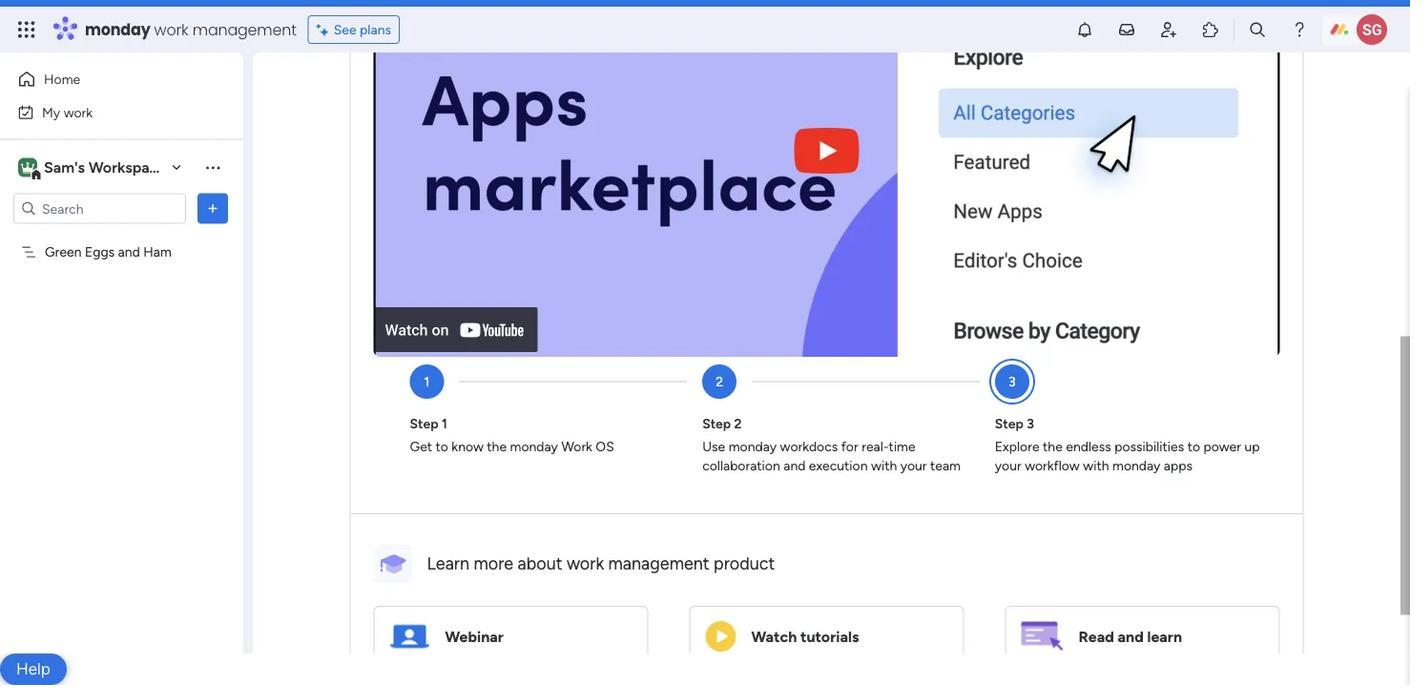 Task type: vqa. For each thing, say whether or not it's contained in the screenshot.
Due
no



Task type: locate. For each thing, give the bounding box(es) containing it.
3 inside "button"
[[1009, 374, 1016, 390]]

and inside list box
[[118, 244, 140, 260]]

0 vertical spatial 1
[[424, 374, 430, 390]]

2 horizontal spatial step
[[995, 416, 1024, 432]]

1 horizontal spatial management
[[609, 554, 710, 574]]

1 to from the left
[[436, 439, 449, 455]]

workspace image
[[18, 157, 37, 178], [21, 157, 34, 178]]

eggs
[[85, 244, 115, 260]]

monday up home button
[[85, 19, 150, 40]]

1 up get
[[424, 374, 430, 390]]

your
[[901, 458, 927, 474], [995, 458, 1022, 474]]

1 horizontal spatial step
[[703, 416, 731, 432]]

more
[[474, 554, 514, 574]]

0 vertical spatial 2
[[716, 374, 724, 390]]

1 vertical spatial 2
[[735, 416, 742, 432]]

green eggs and ham list box
[[0, 232, 243, 526]]

2 inside 'button'
[[716, 374, 724, 390]]

0 horizontal spatial step
[[410, 416, 439, 432]]

1 vertical spatial 1
[[442, 416, 447, 432]]

and
[[118, 244, 140, 260], [784, 458, 806, 474], [1118, 628, 1144, 646]]

0 horizontal spatial and
[[118, 244, 140, 260]]

0 vertical spatial and
[[118, 244, 140, 260]]

and inside step 2 use monday workdocs for real-time collaboration and execution with your team
[[784, 458, 806, 474]]

1 horizontal spatial to
[[1188, 439, 1201, 455]]

1 horizontal spatial the
[[1043, 439, 1063, 455]]

the
[[487, 439, 507, 455], [1043, 439, 1063, 455]]

the right know
[[487, 439, 507, 455]]

work up home button
[[154, 19, 189, 40]]

sam's workspace button
[[13, 151, 190, 184]]

work right my
[[64, 104, 93, 120]]

os
[[596, 439, 615, 455]]

2 up the use
[[716, 374, 724, 390]]

to right get
[[436, 439, 449, 455]]

0 horizontal spatial the
[[487, 439, 507, 455]]

0 horizontal spatial with
[[871, 458, 898, 474]]

with for execution
[[871, 458, 898, 474]]

step 3 explore the endless possibilities to power up your workflow with monday apps
[[995, 416, 1260, 474]]

green eggs and ham
[[45, 244, 172, 260]]

1 your from the left
[[901, 458, 927, 474]]

home
[[44, 71, 80, 87]]

up
[[1245, 439, 1260, 455]]

1 the from the left
[[487, 439, 507, 455]]

to
[[436, 439, 449, 455], [1188, 439, 1201, 455]]

0 horizontal spatial 3
[[1009, 374, 1016, 390]]

with inside step 3 explore the endless possibilities to power up your workflow with monday apps
[[1084, 458, 1110, 474]]

1 step from the left
[[410, 416, 439, 432]]

select product image
[[17, 20, 36, 39]]

0 vertical spatial work
[[154, 19, 189, 40]]

webinar
[[445, 628, 504, 646]]

step inside step 2 use monday workdocs for real-time collaboration and execution with your team
[[703, 416, 731, 432]]

learn more about work management product
[[427, 554, 775, 574]]

2 your from the left
[[995, 458, 1022, 474]]

know
[[452, 439, 484, 455]]

1 down 1 button
[[442, 416, 447, 432]]

step up get
[[410, 416, 439, 432]]

step up explore
[[995, 416, 1024, 432]]

monday up "collaboration"
[[729, 439, 777, 455]]

option
[[0, 235, 243, 239]]

0 horizontal spatial to
[[436, 439, 449, 455]]

3
[[1009, 374, 1016, 390], [1027, 416, 1035, 432]]

with down real-
[[871, 458, 898, 474]]

green
[[45, 244, 82, 260]]

1 vertical spatial 3
[[1027, 416, 1035, 432]]

with for workflow
[[1084, 458, 1110, 474]]

1 vertical spatial and
[[784, 458, 806, 474]]

1 horizontal spatial work
[[154, 19, 189, 40]]

step up the use
[[703, 416, 731, 432]]

apps image
[[1202, 20, 1221, 39]]

see plans button
[[308, 15, 400, 44]]

see
[[334, 21, 357, 38]]

with inside step 2 use monday workdocs for real-time collaboration and execution with your team
[[871, 458, 898, 474]]

invite members image
[[1160, 20, 1179, 39]]

0 vertical spatial 3
[[1009, 374, 1016, 390]]

about
[[518, 554, 563, 574]]

and down workdocs
[[784, 458, 806, 474]]

with down endless at right bottom
[[1084, 458, 1110, 474]]

1 inside button
[[424, 374, 430, 390]]

1 with from the left
[[871, 458, 898, 474]]

2 button
[[703, 365, 737, 399]]

work right about
[[567, 554, 604, 574]]

1 horizontal spatial and
[[784, 458, 806, 474]]

learn
[[427, 554, 470, 574]]

monday left work
[[510, 439, 558, 455]]

2 horizontal spatial and
[[1118, 628, 1144, 646]]

plans
[[360, 21, 391, 38]]

step for step 3 explore the endless possibilities to power up your workflow with monday apps
[[995, 416, 1024, 432]]

1 horizontal spatial with
[[1084, 458, 1110, 474]]

step inside step 3 explore the endless possibilities to power up your workflow with monday apps
[[995, 416, 1024, 432]]

workflow
[[1025, 458, 1080, 474]]

2 to from the left
[[1188, 439, 1201, 455]]

3 step from the left
[[995, 416, 1024, 432]]

and left learn
[[1118, 628, 1144, 646]]

explore
[[995, 439, 1040, 455]]

watch tutorials
[[752, 628, 859, 646]]

work
[[154, 19, 189, 40], [64, 104, 93, 120], [567, 554, 604, 574]]

2 the from the left
[[1043, 439, 1063, 455]]

2 workspace image from the left
[[21, 157, 34, 178]]

work for monday
[[154, 19, 189, 40]]

0 vertical spatial management
[[193, 19, 297, 40]]

your down time
[[901, 458, 927, 474]]

step inside step 1 get to know the monday work os
[[410, 416, 439, 432]]

3 button
[[995, 365, 1030, 399]]

1 horizontal spatial 1
[[442, 416, 447, 432]]

1 horizontal spatial 3
[[1027, 416, 1035, 432]]

the inside step 1 get to know the monday work os
[[487, 439, 507, 455]]

and left ham at the top left of page
[[118, 244, 140, 260]]

1
[[424, 374, 430, 390], [442, 416, 447, 432]]

with
[[871, 458, 898, 474], [1084, 458, 1110, 474]]

management
[[193, 19, 297, 40], [609, 554, 710, 574]]

1 horizontal spatial your
[[995, 458, 1022, 474]]

execution
[[809, 458, 868, 474]]

1 horizontal spatial 2
[[735, 416, 742, 432]]

step 1 get to know the monday work os
[[410, 416, 615, 455]]

1 vertical spatial work
[[64, 104, 93, 120]]

1 workspace image from the left
[[18, 157, 37, 178]]

2
[[716, 374, 724, 390], [735, 416, 742, 432]]

2 up "collaboration"
[[735, 416, 742, 432]]

read and learn
[[1079, 628, 1183, 646]]

monday down "possibilities"
[[1113, 458, 1161, 474]]

0 horizontal spatial work
[[64, 104, 93, 120]]

the up workflow
[[1043, 439, 1063, 455]]

0 horizontal spatial 2
[[716, 374, 724, 390]]

your down explore
[[995, 458, 1022, 474]]

work inside button
[[64, 104, 93, 120]]

0 horizontal spatial your
[[901, 458, 927, 474]]

monday inside step 1 get to know the monday work os
[[510, 439, 558, 455]]

see plans
[[334, 21, 391, 38]]

step
[[410, 416, 439, 432], [703, 416, 731, 432], [995, 416, 1024, 432]]

0 horizontal spatial 1
[[424, 374, 430, 390]]

3 inside step 3 explore the endless possibilities to power up your workflow with monday apps
[[1027, 416, 1035, 432]]

monday
[[85, 19, 150, 40], [510, 439, 558, 455], [729, 439, 777, 455], [1113, 458, 1161, 474]]

to up apps
[[1188, 439, 1201, 455]]

2 with from the left
[[1084, 458, 1110, 474]]

apps
[[1164, 458, 1193, 474]]

watch
[[752, 628, 797, 646]]

2 inside step 2 use monday workdocs for real-time collaboration and execution with your team
[[735, 416, 742, 432]]

work
[[562, 439, 593, 455]]

help image
[[1291, 20, 1310, 39]]

2 vertical spatial work
[[567, 554, 604, 574]]

options image
[[203, 199, 222, 218]]

2 step from the left
[[703, 416, 731, 432]]

monday inside step 3 explore the endless possibilities to power up your workflow with monday apps
[[1113, 458, 1161, 474]]

collaboration
[[703, 458, 781, 474]]



Task type: describe. For each thing, give the bounding box(es) containing it.
the inside step 3 explore the endless possibilities to power up your workflow with monday apps
[[1043, 439, 1063, 455]]

team
[[931, 458, 961, 474]]

use
[[703, 439, 726, 455]]

your inside step 3 explore the endless possibilities to power up your workflow with monday apps
[[995, 458, 1022, 474]]

inbox image
[[1118, 20, 1137, 39]]

ham
[[143, 244, 172, 260]]

step for step 1 get to know the monday work os
[[410, 416, 439, 432]]

read
[[1079, 628, 1115, 646]]

time
[[889, 439, 916, 455]]

search everything image
[[1249, 20, 1268, 39]]

your inside step 2 use monday workdocs for real-time collaboration and execution with your team
[[901, 458, 927, 474]]

0 horizontal spatial management
[[193, 19, 297, 40]]

1 vertical spatial management
[[609, 554, 710, 574]]

my
[[42, 104, 60, 120]]

2 horizontal spatial work
[[567, 554, 604, 574]]

workspace selection element
[[18, 156, 168, 181]]

workspace options image
[[203, 158, 222, 177]]

1 inside step 1 get to know the monday work os
[[442, 416, 447, 432]]

get
[[410, 439, 432, 455]]

my work
[[42, 104, 93, 120]]

to inside step 3 explore the endless possibilities to power up your workflow with monday apps
[[1188, 439, 1201, 455]]

endless
[[1066, 439, 1112, 455]]

step for step 2 use monday workdocs for real-time collaboration and execution with your team
[[703, 416, 731, 432]]

workspace
[[89, 158, 166, 177]]

home button
[[11, 64, 205, 94]]

to inside step 1 get to know the monday work os
[[436, 439, 449, 455]]

learn
[[1148, 628, 1183, 646]]

power
[[1204, 439, 1242, 455]]

2 vertical spatial and
[[1118, 628, 1144, 646]]

workdocs
[[780, 439, 838, 455]]

step 2 use monday workdocs for real-time collaboration and execution with your team
[[703, 416, 961, 474]]

sam's workspace
[[44, 158, 166, 177]]

help
[[16, 660, 50, 679]]

real-
[[862, 439, 889, 455]]

notifications image
[[1076, 20, 1095, 39]]

monday inside step 2 use monday workdocs for real-time collaboration and execution with your team
[[729, 439, 777, 455]]

monday work management
[[85, 19, 297, 40]]

sam's
[[44, 158, 85, 177]]

help button
[[0, 654, 67, 685]]

sam green image
[[1357, 14, 1388, 45]]

product
[[714, 554, 775, 574]]

tutorials
[[801, 628, 859, 646]]

possibilities
[[1115, 439, 1185, 455]]

my work button
[[11, 97, 205, 127]]

for
[[842, 439, 859, 455]]

work for my
[[64, 104, 93, 120]]

Search in workspace field
[[40, 198, 159, 220]]

1 button
[[410, 365, 444, 399]]



